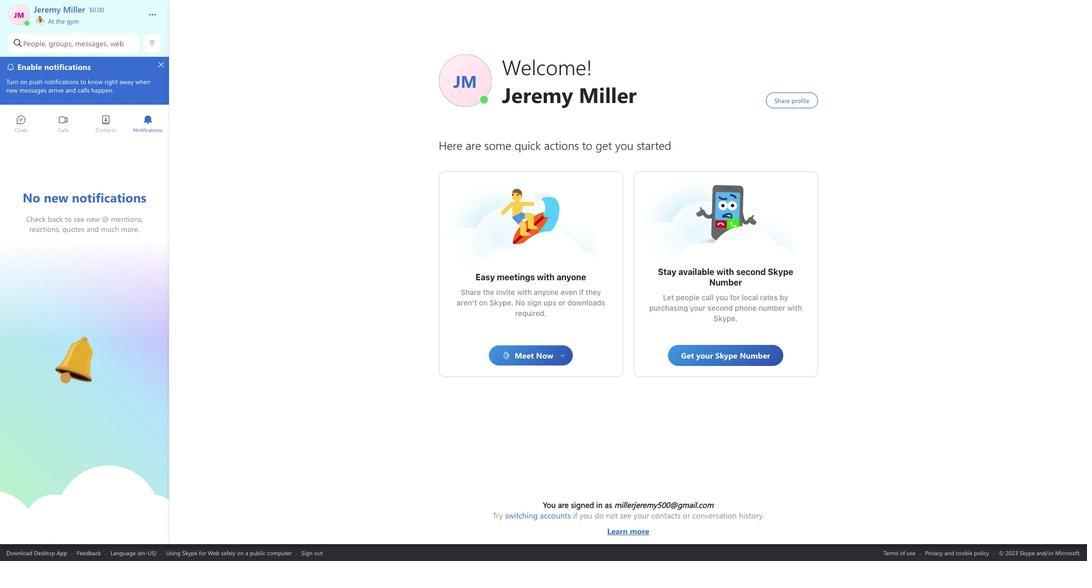 Task type: describe. For each thing, give the bounding box(es) containing it.
easy
[[476, 273, 495, 282]]

number
[[759, 304, 785, 313]]

0 vertical spatial anyone
[[557, 273, 586, 282]]

web
[[208, 549, 219, 557]]

us)
[[148, 549, 156, 557]]

local
[[742, 293, 758, 302]]

accounts
[[540, 511, 571, 521]]

skype. inside the let people call you for local rates by purchasing your second phone number with skype.
[[714, 314, 738, 323]]

public
[[250, 549, 265, 557]]

rates
[[760, 293, 778, 302]]

people, groups, messages, web button
[[8, 34, 139, 53]]

or inside share the invite with anyone even if they aren't on skype. no sign ups or downloads required.
[[558, 298, 565, 307]]

cookie
[[956, 549, 972, 557]]

at the gym button
[[34, 15, 138, 25]]

purchasing
[[649, 304, 688, 313]]

switching accounts link
[[505, 511, 571, 521]]

call
[[702, 293, 714, 302]]

people,
[[23, 38, 47, 48]]

on inside share the invite with anyone even if they aren't on skype. no sign ups or downloads required.
[[479, 298, 488, 307]]

at the gym
[[46, 17, 79, 25]]

sign
[[527, 298, 542, 307]]

a
[[245, 549, 248, 557]]

privacy
[[925, 549, 943, 557]]

they
[[586, 288, 601, 297]]

downloads
[[567, 298, 605, 307]]

meetings
[[497, 273, 535, 282]]

with inside share the invite with anyone even if they aren't on skype. no sign ups or downloads required.
[[517, 288, 532, 297]]

terms
[[883, 549, 898, 557]]

sign out link
[[301, 549, 323, 557]]

let people call you for local rates by purchasing your second phone number with skype.
[[649, 293, 804, 323]]

(en-
[[137, 549, 148, 557]]

download desktop app link
[[6, 549, 67, 557]]

learn more link
[[493, 521, 764, 537]]

privacy and cookie policy link
[[925, 549, 989, 557]]

easy meetings with anyone
[[476, 273, 586, 282]]

if inside share the invite with anyone even if they aren't on skype. no sign ups or downloads required.
[[579, 288, 584, 297]]

desktop
[[34, 549, 55, 557]]

ups
[[544, 298, 556, 307]]

groups,
[[49, 38, 73, 48]]

messages,
[[75, 38, 108, 48]]

download desktop app
[[6, 549, 67, 557]]

using skype for web safely on a public computer
[[166, 549, 292, 557]]

contacts
[[651, 511, 681, 521]]

using skype for web safely on a public computer link
[[166, 549, 292, 557]]

your inside the let people call you for local rates by purchasing your second phone number with skype.
[[690, 304, 705, 313]]

even
[[561, 288, 577, 297]]

signed
[[571, 500, 594, 511]]

in
[[596, 500, 603, 511]]

policy
[[974, 549, 989, 557]]

see
[[620, 511, 632, 521]]

people
[[676, 293, 700, 302]]

gym
[[67, 17, 79, 25]]

with inside the let people call you for local rates by purchasing your second phone number with skype.
[[787, 304, 802, 313]]

and
[[944, 549, 954, 557]]

phone
[[735, 304, 757, 313]]

the for invite
[[483, 288, 494, 297]]

you are signed in as
[[543, 500, 614, 511]]

are
[[558, 500, 569, 511]]

try
[[493, 511, 503, 521]]

available
[[678, 267, 714, 277]]

language
[[111, 549, 136, 557]]

stay available with second skype number
[[658, 267, 795, 287]]

people, groups, messages, web
[[23, 38, 124, 48]]



Task type: vqa. For each thing, say whether or not it's contained in the screenshot.
Hey, this is Bing ! How can I help you today? on the left bottom of page
no



Task type: locate. For each thing, give the bounding box(es) containing it.
for inside the let people call you for local rates by purchasing your second phone number with skype.
[[730, 293, 740, 302]]

1 horizontal spatial skype.
[[714, 314, 738, 323]]

1 vertical spatial for
[[199, 549, 206, 557]]

0 horizontal spatial for
[[199, 549, 206, 557]]

language (en-us) link
[[111, 549, 156, 557]]

1 vertical spatial skype
[[182, 549, 197, 557]]

second inside stay available with second skype number
[[736, 267, 766, 277]]

you inside the let people call you for local rates by purchasing your second phone number with skype.
[[716, 293, 728, 302]]

skype. down invite at left
[[490, 298, 513, 307]]

0 horizontal spatial the
[[56, 17, 65, 25]]

not
[[606, 511, 618, 521]]

with up no at left
[[517, 288, 532, 297]]

the inside share the invite with anyone even if they aren't on skype. no sign ups or downloads required.
[[483, 288, 494, 297]]

share
[[461, 288, 481, 297]]

if up the downloads
[[579, 288, 584, 297]]

if
[[579, 288, 584, 297], [573, 511, 577, 521]]

0 vertical spatial the
[[56, 17, 65, 25]]

conversation
[[692, 511, 737, 521]]

skype. inside share the invite with anyone even if they aren't on skype. no sign ups or downloads required.
[[490, 298, 513, 307]]

for left the web
[[199, 549, 206, 557]]

for left local
[[730, 293, 740, 302]]

computer
[[267, 549, 292, 557]]

share the invite with anyone even if they aren't on skype. no sign ups or downloads required.
[[457, 288, 607, 318]]

0 vertical spatial or
[[558, 298, 565, 307]]

the inside the at the gym button
[[56, 17, 65, 25]]

on left 'a'
[[237, 549, 244, 557]]

by
[[780, 293, 788, 302]]

your
[[690, 304, 705, 313], [634, 511, 649, 521]]

1 vertical spatial your
[[634, 511, 649, 521]]

your right see
[[634, 511, 649, 521]]

stay
[[658, 267, 676, 277]]

history.
[[739, 511, 764, 521]]

0 horizontal spatial if
[[573, 511, 577, 521]]

0 horizontal spatial on
[[237, 549, 244, 557]]

terms of use
[[883, 549, 915, 557]]

1 horizontal spatial you
[[716, 293, 728, 302]]

no
[[515, 298, 525, 307]]

web
[[110, 38, 124, 48]]

anyone inside share the invite with anyone even if they aren't on skype. no sign ups or downloads required.
[[534, 288, 559, 297]]

1 horizontal spatial skype
[[768, 267, 793, 277]]

safely
[[221, 549, 235, 557]]

skype up by
[[768, 267, 793, 277]]

1 horizontal spatial if
[[579, 288, 584, 297]]

required.
[[515, 309, 547, 318]]

your inside try switching accounts if you do not see your contacts or conversation history. learn more
[[634, 511, 649, 521]]

second
[[736, 267, 766, 277], [707, 304, 733, 313]]

1 vertical spatial skype.
[[714, 314, 738, 323]]

0 vertical spatial you
[[716, 293, 728, 302]]

with up number
[[716, 267, 734, 277]]

for
[[730, 293, 740, 302], [199, 549, 206, 557]]

skype right using
[[182, 549, 197, 557]]

you
[[716, 293, 728, 302], [579, 511, 592, 521]]

feedback link
[[77, 549, 101, 557]]

with down by
[[787, 304, 802, 313]]

tab list
[[0, 111, 169, 139]]

0 horizontal spatial your
[[634, 511, 649, 521]]

1 vertical spatial anyone
[[534, 288, 559, 297]]

1 horizontal spatial the
[[483, 288, 494, 297]]

whosthis
[[694, 183, 727, 194]]

0 vertical spatial on
[[479, 298, 488, 307]]

0 horizontal spatial skype
[[182, 549, 197, 557]]

with up the 'ups'
[[537, 273, 555, 282]]

you left the do
[[579, 511, 592, 521]]

0 horizontal spatial you
[[579, 511, 592, 521]]

0 vertical spatial your
[[690, 304, 705, 313]]

using
[[166, 549, 181, 557]]

you
[[543, 500, 556, 511]]

as
[[605, 500, 612, 511]]

1 vertical spatial on
[[237, 549, 244, 557]]

if inside try switching accounts if you do not see your contacts or conversation history. learn more
[[573, 511, 577, 521]]

on down the share
[[479, 298, 488, 307]]

let
[[663, 293, 674, 302]]

0 horizontal spatial or
[[558, 298, 565, 307]]

invite
[[496, 288, 515, 297]]

use
[[907, 549, 915, 557]]

on
[[479, 298, 488, 307], [237, 549, 244, 557]]

number
[[709, 278, 742, 287]]

language (en-us)
[[111, 549, 156, 557]]

out
[[314, 549, 323, 557]]

0 vertical spatial for
[[730, 293, 740, 302]]

1 vertical spatial the
[[483, 288, 494, 297]]

anyone up the 'ups'
[[534, 288, 559, 297]]

second inside the let people call you for local rates by purchasing your second phone number with skype.
[[707, 304, 733, 313]]

try switching accounts if you do not see your contacts or conversation history. learn more
[[493, 511, 764, 537]]

sign
[[301, 549, 313, 557]]

mansurfer
[[499, 188, 537, 199]]

1 vertical spatial or
[[683, 511, 690, 521]]

1 horizontal spatial second
[[736, 267, 766, 277]]

1 horizontal spatial your
[[690, 304, 705, 313]]

bell
[[53, 333, 66, 344]]

anyone up even
[[557, 273, 586, 282]]

anyone
[[557, 273, 586, 282], [534, 288, 559, 297]]

0 vertical spatial skype
[[768, 267, 793, 277]]

aren't
[[457, 298, 477, 307]]

or right contacts
[[683, 511, 690, 521]]

1 vertical spatial if
[[573, 511, 577, 521]]

0 vertical spatial skype.
[[490, 298, 513, 307]]

0 horizontal spatial second
[[707, 304, 733, 313]]

download
[[6, 549, 32, 557]]

skype
[[768, 267, 793, 277], [182, 549, 197, 557]]

0 vertical spatial if
[[579, 288, 584, 297]]

app
[[57, 549, 67, 557]]

or right the 'ups'
[[558, 298, 565, 307]]

0 horizontal spatial skype.
[[490, 298, 513, 307]]

second down call
[[707, 304, 733, 313]]

with
[[716, 267, 734, 277], [537, 273, 555, 282], [517, 288, 532, 297], [787, 304, 802, 313]]

more
[[630, 526, 649, 537]]

the right at
[[56, 17, 65, 25]]

with inside stay available with second skype number
[[716, 267, 734, 277]]

second up local
[[736, 267, 766, 277]]

1 vertical spatial you
[[579, 511, 592, 521]]

of
[[900, 549, 905, 557]]

feedback
[[77, 549, 101, 557]]

1 horizontal spatial on
[[479, 298, 488, 307]]

skype.
[[490, 298, 513, 307], [714, 314, 738, 323]]

or inside try switching accounts if you do not see your contacts or conversation history. learn more
[[683, 511, 690, 521]]

skype inside stay available with second skype number
[[768, 267, 793, 277]]

1 vertical spatial second
[[707, 304, 733, 313]]

the for gym
[[56, 17, 65, 25]]

sign out
[[301, 549, 323, 557]]

you right call
[[716, 293, 728, 302]]

1 horizontal spatial or
[[683, 511, 690, 521]]

learn
[[607, 526, 628, 537]]

do
[[595, 511, 604, 521]]

privacy and cookie policy
[[925, 549, 989, 557]]

if right are
[[573, 511, 577, 521]]

switching
[[505, 511, 538, 521]]

your down call
[[690, 304, 705, 313]]

skype. down the phone
[[714, 314, 738, 323]]

0 vertical spatial second
[[736, 267, 766, 277]]

terms of use link
[[883, 549, 915, 557]]

the down easy
[[483, 288, 494, 297]]

or
[[558, 298, 565, 307], [683, 511, 690, 521]]

1 horizontal spatial for
[[730, 293, 740, 302]]

you inside try switching accounts if you do not see your contacts or conversation history. learn more
[[579, 511, 592, 521]]

at
[[48, 17, 54, 25]]



